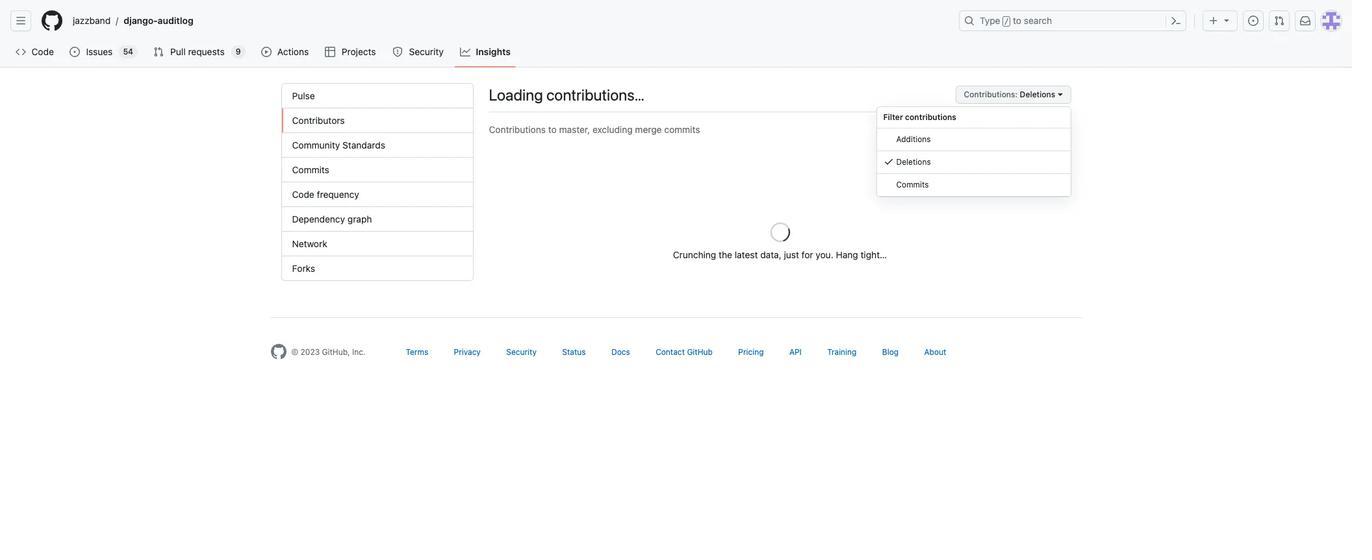 Task type: vqa. For each thing, say whether or not it's contained in the screenshot.
right the Code
yes



Task type: locate. For each thing, give the bounding box(es) containing it.
code for code frequency
[[292, 189, 314, 200]]

standards
[[342, 140, 385, 151]]

jazzband / django-auditlog
[[73, 15, 193, 26]]

crunching
[[673, 250, 716, 261]]

status
[[562, 348, 586, 357]]

menu
[[876, 107, 1071, 198]]

1 vertical spatial security link
[[506, 348, 537, 357]]

requests
[[188, 46, 225, 57]]

commits link
[[282, 158, 473, 183]]

additions
[[896, 134, 931, 144]]

github,
[[322, 348, 350, 357]]

code
[[32, 46, 54, 57], [292, 189, 314, 200]]

/ inside type / to search
[[1004, 17, 1009, 26]]

deletions button
[[877, 151, 1070, 174]]

plus image
[[1209, 16, 1219, 26]]

1 vertical spatial issue opened image
[[70, 47, 80, 57]]

0 vertical spatial commits
[[292, 164, 329, 175]]

© 2023 github, inc.
[[291, 348, 365, 357]]

jazzband
[[73, 15, 111, 26]]

1 horizontal spatial /
[[1004, 17, 1009, 26]]

footer containing © 2023 github, inc.
[[260, 318, 1092, 392]]

1 horizontal spatial code
[[292, 189, 314, 200]]

0 vertical spatial security
[[409, 46, 444, 57]]

1 horizontal spatial deletions
[[1020, 90, 1055, 99]]

code link
[[10, 42, 59, 62]]

merge
[[635, 124, 662, 135]]

security link
[[387, 42, 450, 62], [506, 348, 537, 357]]

blog
[[882, 348, 899, 357]]

community
[[292, 140, 340, 151]]

issue opened image left issues
[[70, 47, 80, 57]]

to left master,
[[548, 124, 557, 135]]

terms link
[[406, 348, 428, 357]]

commits button
[[877, 174, 1070, 197]]

api link
[[789, 348, 802, 357]]

data,
[[760, 250, 781, 261]]

insights element
[[281, 83, 473, 281]]

additions button
[[877, 129, 1070, 151]]

search
[[1024, 15, 1052, 26]]

1 horizontal spatial security
[[506, 348, 537, 357]]

/ inside the jazzband / django-auditlog
[[116, 15, 118, 26]]

tight…
[[861, 250, 887, 261]]

1 horizontal spatial issue opened image
[[1248, 16, 1259, 26]]

issue opened image left git pull request image
[[1248, 16, 1259, 26]]

code right code icon
[[32, 46, 54, 57]]

contributions
[[905, 112, 956, 122]]

security link left status
[[506, 348, 537, 357]]

0 vertical spatial issue opened image
[[1248, 16, 1259, 26]]

graph
[[348, 214, 372, 225]]

list
[[68, 10, 951, 31]]

issue opened image for git pull request icon
[[70, 47, 80, 57]]

code frequency
[[292, 189, 359, 200]]

0 horizontal spatial commits
[[292, 164, 329, 175]]

you.
[[816, 250, 833, 261]]

0 horizontal spatial issue opened image
[[70, 47, 80, 57]]

1 horizontal spatial security link
[[506, 348, 537, 357]]

security left status
[[506, 348, 537, 357]]

jazzband link
[[68, 10, 116, 31]]

to left search
[[1013, 15, 1021, 26]]

docs link
[[611, 348, 630, 357]]

latest
[[735, 250, 758, 261]]

security
[[409, 46, 444, 57], [506, 348, 537, 357]]

security link left graph icon on the left of the page
[[387, 42, 450, 62]]

git pull request image
[[1274, 16, 1285, 26]]

1 vertical spatial to
[[548, 124, 557, 135]]

notifications image
[[1300, 16, 1311, 26]]

to
[[1013, 15, 1021, 26], [548, 124, 557, 135]]

0 vertical spatial to
[[1013, 15, 1021, 26]]

0 vertical spatial security link
[[387, 42, 450, 62]]

code up the dependency in the top of the page
[[292, 189, 314, 200]]

footer
[[260, 318, 1092, 392]]

network
[[292, 238, 327, 250]]

forks
[[292, 263, 315, 274]]

contributions
[[489, 124, 546, 135]]

just
[[784, 250, 799, 261]]

commits down community
[[292, 164, 329, 175]]

deletions
[[1020, 90, 1055, 99], [896, 157, 931, 167]]

0 horizontal spatial /
[[116, 15, 118, 26]]

0 horizontal spatial to
[[548, 124, 557, 135]]

/ for type
[[1004, 17, 1009, 26]]

/ left django-
[[116, 15, 118, 26]]

1 vertical spatial code
[[292, 189, 314, 200]]

triangle down image
[[1222, 15, 1232, 25]]

contributions…
[[546, 86, 645, 104]]

commits
[[664, 124, 700, 135]]

security right shield icon
[[409, 46, 444, 57]]

master,
[[559, 124, 590, 135]]

contact github link
[[656, 348, 713, 357]]

1 horizontal spatial commits
[[896, 180, 929, 190]]

insights link
[[455, 42, 516, 62]]

0 vertical spatial code
[[32, 46, 54, 57]]

git pull request image
[[153, 47, 164, 57]]

for
[[802, 250, 813, 261]]

/ right type
[[1004, 17, 1009, 26]]

privacy link
[[454, 348, 481, 357]]

code inside code link
[[32, 46, 54, 57]]

code inside code frequency link
[[292, 189, 314, 200]]

frequency
[[317, 189, 359, 200]]

pull requests
[[170, 46, 225, 57]]

0 horizontal spatial security link
[[387, 42, 450, 62]]

0 horizontal spatial deletions
[[896, 157, 931, 167]]

commits inside button
[[896, 180, 929, 190]]

code image
[[16, 47, 26, 57]]

1 vertical spatial deletions
[[896, 157, 931, 167]]

deletions button
[[955, 86, 1071, 104]]

2023
[[301, 348, 320, 357]]

deletions inside deletions button
[[896, 157, 931, 167]]

homepage image
[[42, 10, 62, 31]]

issue opened image
[[1248, 16, 1259, 26], [70, 47, 80, 57]]

type
[[980, 15, 1000, 26]]

0 vertical spatial deletions
[[1020, 90, 1055, 99]]

commits down additions
[[896, 180, 929, 190]]

/
[[116, 15, 118, 26], [1004, 17, 1009, 26]]

commits
[[292, 164, 329, 175], [896, 180, 929, 190]]

dependency
[[292, 214, 345, 225]]

0 horizontal spatial code
[[32, 46, 54, 57]]

1 vertical spatial commits
[[896, 180, 929, 190]]

code frequency link
[[282, 183, 473, 207]]



Task type: describe. For each thing, give the bounding box(es) containing it.
auditlog
[[158, 15, 193, 26]]

filter
[[883, 112, 903, 122]]

pulse
[[292, 90, 315, 101]]

0 horizontal spatial security
[[409, 46, 444, 57]]

docs
[[611, 348, 630, 357]]

excluding
[[593, 124, 633, 135]]

1 horizontal spatial to
[[1013, 15, 1021, 26]]

issue opened image for git pull request image
[[1248, 16, 1259, 26]]

pricing
[[738, 348, 764, 357]]

api
[[789, 348, 802, 357]]

crunching the latest data, just for you. hang tight…
[[673, 250, 887, 261]]

pricing link
[[738, 348, 764, 357]]

hang
[[836, 250, 858, 261]]

contact github
[[656, 348, 713, 357]]

projects link
[[320, 42, 382, 62]]

/ for jazzband
[[116, 15, 118, 26]]

commits inside insights element
[[292, 164, 329, 175]]

command palette image
[[1171, 16, 1181, 26]]

type / to search
[[980, 15, 1052, 26]]

homepage image
[[271, 344, 286, 360]]

privacy
[[454, 348, 481, 357]]

the
[[719, 250, 732, 261]]

loading
[[489, 86, 543, 104]]

issues
[[86, 46, 113, 57]]

dependency graph
[[292, 214, 372, 225]]

table image
[[325, 47, 336, 57]]

code for code
[[32, 46, 54, 57]]

1 vertical spatial security
[[506, 348, 537, 357]]

graph image
[[460, 47, 471, 57]]

filter contributions
[[883, 112, 956, 122]]

inc.
[[352, 348, 365, 357]]

list containing jazzband
[[68, 10, 951, 31]]

about
[[924, 348, 946, 357]]

©
[[291, 348, 298, 357]]

terms
[[406, 348, 428, 357]]

contributors
[[292, 115, 345, 126]]

pull
[[170, 46, 186, 57]]

contact
[[656, 348, 685, 357]]

network link
[[282, 232, 473, 257]]

dependency graph link
[[282, 207, 473, 232]]

loading contributions…
[[489, 86, 645, 104]]

deletions inside deletions popup button
[[1020, 90, 1055, 99]]

play image
[[261, 47, 271, 57]]

forks link
[[282, 257, 473, 281]]

shield image
[[392, 47, 403, 57]]

training
[[827, 348, 857, 357]]

about link
[[924, 348, 946, 357]]

training link
[[827, 348, 857, 357]]

menu containing filter contributions
[[876, 107, 1071, 198]]

django-auditlog link
[[118, 10, 199, 31]]

projects
[[342, 46, 376, 57]]

contributions to master, excluding merge commits
[[489, 124, 700, 135]]

insights
[[476, 46, 511, 57]]

community standards link
[[282, 133, 473, 158]]

actions link
[[256, 42, 315, 62]]

status link
[[562, 348, 586, 357]]

github
[[687, 348, 713, 357]]

community standards
[[292, 140, 385, 151]]

django-
[[124, 15, 158, 26]]

54
[[123, 47, 133, 57]]

blog link
[[882, 348, 899, 357]]

pulse link
[[282, 84, 473, 109]]

9
[[236, 47, 241, 57]]

contributors link
[[282, 109, 473, 133]]

check image
[[883, 157, 894, 167]]

actions
[[277, 46, 309, 57]]



